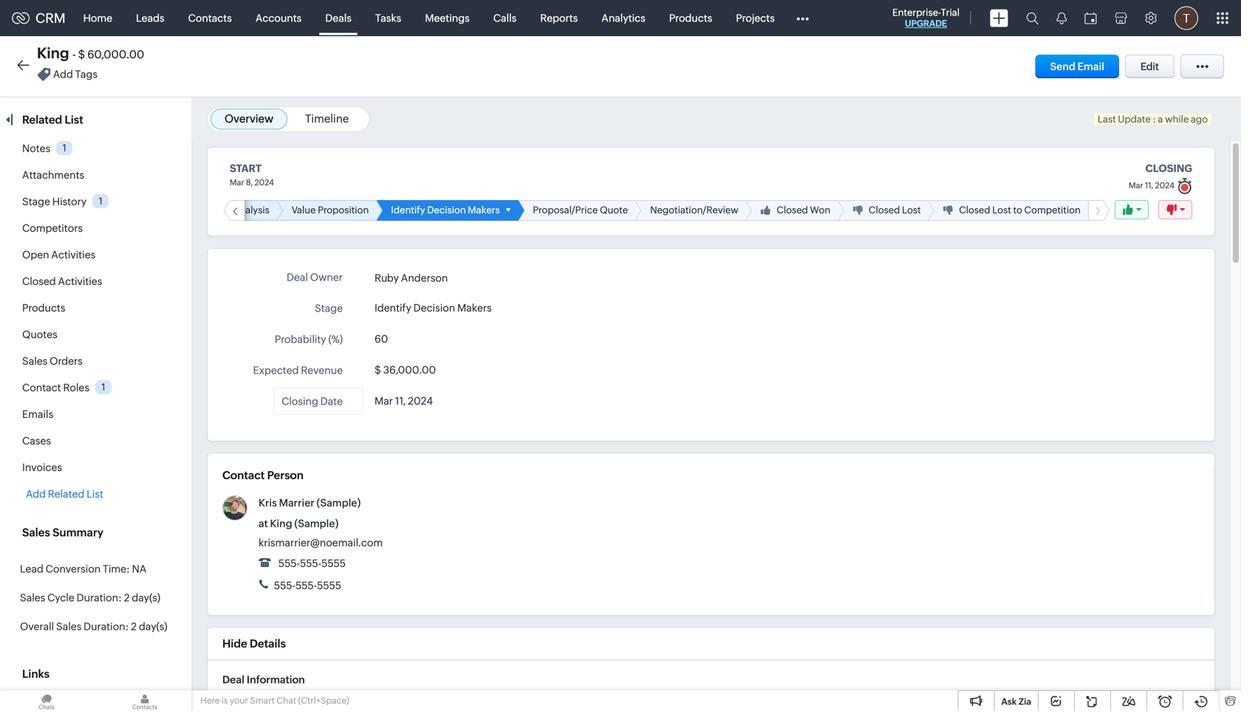 Task type: vqa. For each thing, say whether or not it's contained in the screenshot.


Task type: describe. For each thing, give the bounding box(es) containing it.
Other Modules field
[[787, 6, 819, 30]]

36,000.00
[[383, 364, 436, 376]]

king - $ 60,000.00
[[37, 45, 144, 62]]

trial
[[941, 7, 960, 18]]

cycle
[[47, 592, 74, 604]]

contact roles link
[[22, 382, 89, 394]]

invoices link
[[22, 462, 62, 474]]

activities for closed activities
[[58, 276, 102, 287]]

is
[[222, 696, 228, 706]]

emails
[[22, 409, 53, 420]]

here is your smart chat (ctrl+space)
[[200, 696, 349, 706]]

stage history link
[[22, 196, 87, 208]]

start mar 8, 2024
[[230, 163, 274, 187]]

contact roles
[[22, 382, 89, 394]]

projects link
[[724, 0, 787, 36]]

related list
[[22, 113, 86, 126]]

search element
[[1018, 0, 1048, 36]]

2024 for closing
[[1155, 181, 1175, 190]]

11, inside closing mar 11, 2024
[[1145, 181, 1154, 190]]

deals link
[[314, 0, 364, 36]]

1 vertical spatial 5555
[[317, 580, 341, 592]]

1 vertical spatial identify
[[375, 302, 412, 314]]

to
[[1014, 205, 1023, 216]]

hide details link
[[222, 638, 286, 651]]

invoices
[[22, 462, 62, 474]]

smart
[[250, 696, 275, 706]]

analytics link
[[590, 0, 658, 36]]

calls
[[493, 12, 517, 24]]

accounts
[[256, 12, 302, 24]]

:
[[1153, 114, 1156, 125]]

upgrade
[[905, 18, 947, 28]]

reports link
[[529, 0, 590, 36]]

here
[[200, 696, 220, 706]]

mar for start
[[230, 178, 244, 187]]

lost for closed lost
[[902, 205, 921, 216]]

closed won
[[777, 205, 831, 216]]

1 vertical spatial identify decision makers
[[375, 302, 492, 314]]

2024 for start
[[255, 178, 274, 187]]

1 vertical spatial related
[[48, 488, 85, 500]]

sales summary
[[22, 527, 104, 539]]

overview
[[225, 112, 274, 125]]

projects
[[736, 12, 775, 24]]

value
[[292, 205, 316, 216]]

0 vertical spatial makers
[[468, 205, 500, 216]]

calls link
[[482, 0, 529, 36]]

deal for deal owner
[[287, 272, 308, 283]]

last update : a while ago
[[1098, 114, 1208, 125]]

open
[[22, 249, 49, 261]]

closed lost
[[869, 205, 921, 216]]

competition
[[1025, 205, 1081, 216]]

1 vertical spatial 555-555-5555
[[272, 580, 341, 592]]

60,000.00
[[87, 48, 144, 61]]

zia
[[1019, 697, 1032, 707]]

search image
[[1026, 12, 1039, 24]]

won
[[810, 205, 831, 216]]

open activities
[[22, 249, 96, 261]]

attachments
[[22, 169, 84, 181]]

timeline
[[305, 112, 349, 125]]

lead conversion time: na
[[20, 563, 147, 575]]

cases link
[[22, 435, 51, 447]]

kris marrier (sample)
[[259, 497, 361, 509]]

overview link
[[225, 112, 274, 125]]

open activities link
[[22, 249, 96, 261]]

calendar image
[[1085, 12, 1097, 24]]

(sample) for kris marrier (sample)
[[317, 497, 361, 509]]

deal information
[[222, 674, 305, 686]]

leads link
[[124, 0, 176, 36]]

proposal/price
[[533, 205, 598, 216]]

ask zia
[[1002, 697, 1032, 707]]

reports
[[540, 12, 578, 24]]

$ 36,000.00
[[375, 364, 436, 376]]

deals
[[325, 12, 352, 24]]

mar 11, 2024
[[375, 395, 433, 407]]

chat
[[277, 696, 296, 706]]

krismarrier@noemail.com
[[259, 537, 383, 549]]

-
[[72, 48, 76, 61]]

closed for closed won
[[777, 205, 808, 216]]

1 horizontal spatial products
[[669, 12, 713, 24]]

marrier
[[279, 497, 315, 509]]

ago
[[1191, 114, 1208, 125]]

proposition
[[318, 205, 369, 216]]

1 for notes
[[62, 143, 66, 154]]

edit button
[[1125, 55, 1175, 78]]

orders
[[50, 355, 83, 367]]

0 horizontal spatial products
[[22, 302, 65, 314]]

tasks link
[[364, 0, 413, 36]]

duration: for overall sales duration:
[[84, 621, 129, 633]]

0 vertical spatial 5555
[[322, 558, 346, 570]]

meetings link
[[413, 0, 482, 36]]

analysis
[[233, 205, 270, 216]]

1 vertical spatial makers
[[457, 302, 492, 314]]

add for add related list
[[26, 488, 46, 500]]

sales for sales orders
[[22, 355, 48, 367]]

send email
[[1051, 61, 1105, 72]]

0 vertical spatial list
[[65, 113, 83, 126]]

(sample) for at king (sample)
[[294, 518, 339, 530]]

stage for stage
[[315, 303, 343, 314]]

emails link
[[22, 409, 53, 420]]

0 vertical spatial identify decision makers
[[391, 205, 500, 216]]

competitors
[[22, 222, 83, 234]]

history
[[52, 196, 87, 208]]

create menu element
[[981, 0, 1018, 36]]

krismarrier@noemail.com link
[[259, 537, 383, 549]]

signals image
[[1057, 12, 1067, 24]]

analytics
[[602, 12, 646, 24]]

negotiation/review
[[650, 205, 739, 216]]

0 vertical spatial identify
[[391, 205, 425, 216]]

crm link
[[12, 11, 65, 26]]

value proposition
[[292, 205, 369, 216]]

0 vertical spatial 555-555-5555
[[276, 558, 346, 570]]

8,
[[246, 178, 253, 187]]

edit
[[1141, 61, 1160, 72]]

meetings
[[425, 12, 470, 24]]

contacts image
[[98, 691, 191, 712]]



Task type: locate. For each thing, give the bounding box(es) containing it.
update
[[1118, 114, 1151, 125]]

send
[[1051, 61, 1076, 72]]

0 vertical spatial contact
[[22, 382, 61, 394]]

chats image
[[0, 691, 93, 712]]

1 vertical spatial 1
[[99, 196, 103, 207]]

needs
[[203, 205, 231, 216]]

closed left to
[[959, 205, 991, 216]]

day(s)
[[132, 592, 160, 604], [139, 621, 167, 633]]

11, down $ 36,000.00
[[395, 395, 406, 407]]

ask
[[1002, 697, 1017, 707]]

duration: down sales cycle duration: 2 day(s)
[[84, 621, 129, 633]]

deal up your
[[222, 674, 245, 686]]

5555
[[322, 558, 346, 570], [317, 580, 341, 592]]

60
[[375, 333, 388, 345]]

2 vertical spatial 1
[[101, 382, 105, 393]]

king left -
[[37, 45, 69, 62]]

1 horizontal spatial add
[[53, 68, 73, 80]]

probability (%)
[[275, 334, 343, 345]]

decision down the anderson
[[414, 302, 455, 314]]

1 vertical spatial list
[[87, 488, 103, 500]]

identify right proposition
[[391, 205, 425, 216]]

1 horizontal spatial king
[[270, 518, 292, 530]]

hide
[[222, 638, 247, 651]]

sales down quotes link
[[22, 355, 48, 367]]

2024 down closing
[[1155, 181, 1175, 190]]

at king (sample)
[[259, 518, 339, 530]]

closing
[[282, 396, 318, 408]]

quotes
[[22, 329, 57, 341]]

2 for sales cycle duration:
[[124, 592, 130, 604]]

notes
[[22, 143, 50, 154]]

11,
[[1145, 181, 1154, 190], [395, 395, 406, 407]]

products link left projects
[[658, 0, 724, 36]]

activities
[[51, 249, 96, 261], [58, 276, 102, 287]]

1 vertical spatial stage
[[315, 303, 343, 314]]

start
[[230, 163, 262, 174]]

0 horizontal spatial contact
[[22, 382, 61, 394]]

mar inside closing mar 11, 2024
[[1129, 181, 1144, 190]]

decision
[[427, 205, 466, 216], [414, 302, 455, 314]]

0 vertical spatial duration:
[[77, 592, 122, 604]]

(%)
[[328, 334, 343, 345]]

list down add tags
[[65, 113, 83, 126]]

0 horizontal spatial 11,
[[395, 395, 406, 407]]

contact up kris
[[222, 469, 265, 482]]

closed for closed lost to competition
[[959, 205, 991, 216]]

activities up closed activities
[[51, 249, 96, 261]]

2024 inside start mar 8, 2024
[[255, 178, 274, 187]]

1 right history
[[99, 196, 103, 207]]

needs analysis
[[203, 205, 270, 216]]

sales left cycle
[[20, 592, 45, 604]]

2 down sales cycle duration: 2 day(s)
[[131, 621, 137, 633]]

competitors link
[[22, 222, 83, 234]]

stage
[[22, 196, 50, 208], [315, 303, 343, 314]]

2 lost from the left
[[993, 205, 1012, 216]]

1 right roles
[[101, 382, 105, 393]]

0 vertical spatial 1
[[62, 143, 66, 154]]

(sample) up krismarrier@noemail.com link
[[294, 518, 339, 530]]

1 horizontal spatial products link
[[658, 0, 724, 36]]

date
[[320, 396, 343, 408]]

closed for closed activities
[[22, 276, 56, 287]]

0 horizontal spatial list
[[65, 113, 83, 126]]

identify decision makers up the anderson
[[391, 205, 500, 216]]

products link up quotes link
[[22, 302, 65, 314]]

deal left owner
[[287, 272, 308, 283]]

deal for deal information
[[222, 674, 245, 686]]

1 vertical spatial deal
[[222, 674, 245, 686]]

duration: for sales cycle duration:
[[77, 592, 122, 604]]

sales up lead
[[22, 527, 50, 539]]

enterprise-trial upgrade
[[893, 7, 960, 28]]

0 vertical spatial day(s)
[[132, 592, 160, 604]]

contact up emails
[[22, 382, 61, 394]]

create menu image
[[990, 9, 1009, 27]]

king (sample) link
[[270, 518, 339, 530]]

signals element
[[1048, 0, 1076, 36]]

1 horizontal spatial contact
[[222, 469, 265, 482]]

details
[[250, 638, 286, 651]]

expected revenue
[[253, 365, 343, 377]]

0 vertical spatial 11,
[[1145, 181, 1154, 190]]

mar inside start mar 8, 2024
[[230, 178, 244, 187]]

$ down the 60
[[375, 364, 381, 376]]

1 horizontal spatial stage
[[315, 303, 343, 314]]

1 horizontal spatial deal
[[287, 272, 308, 283]]

1 vertical spatial day(s)
[[139, 621, 167, 633]]

day(s) for sales cycle duration: 2 day(s)
[[132, 592, 160, 604]]

0 horizontal spatial products link
[[22, 302, 65, 314]]

add down -
[[53, 68, 73, 80]]

1 for contact roles
[[101, 382, 105, 393]]

day(s) for overall sales duration: 2 day(s)
[[139, 621, 167, 633]]

1 vertical spatial contact
[[222, 469, 265, 482]]

mar left 8,
[[230, 178, 244, 187]]

0 vertical spatial 2
[[124, 592, 130, 604]]

profile image
[[1175, 6, 1199, 30]]

last
[[1098, 114, 1116, 125]]

notes link
[[22, 143, 50, 154]]

0 vertical spatial decision
[[427, 205, 466, 216]]

hide details
[[222, 638, 286, 651]]

add down invoices link
[[26, 488, 46, 500]]

kris marrier (sample) link
[[259, 497, 361, 509]]

1 vertical spatial activities
[[58, 276, 102, 287]]

stage up competitors link
[[22, 196, 50, 208]]

identify decision makers down the anderson
[[375, 302, 492, 314]]

1 vertical spatial 11,
[[395, 395, 406, 407]]

home
[[83, 12, 112, 24]]

0 horizontal spatial lost
[[902, 205, 921, 216]]

1 vertical spatial (sample)
[[294, 518, 339, 530]]

profile element
[[1166, 0, 1208, 36]]

closed for closed lost
[[869, 205, 900, 216]]

leads
[[136, 12, 165, 24]]

2 horizontal spatial 2024
[[1155, 181, 1175, 190]]

identify
[[391, 205, 425, 216], [375, 302, 412, 314]]

lead
[[20, 563, 43, 575]]

related down invoices
[[48, 488, 85, 500]]

1 horizontal spatial list
[[87, 488, 103, 500]]

1 vertical spatial decision
[[414, 302, 455, 314]]

0 horizontal spatial king
[[37, 45, 69, 62]]

1 for stage history
[[99, 196, 103, 207]]

na
[[132, 563, 147, 575]]

1 vertical spatial 2
[[131, 621, 137, 633]]

0 vertical spatial king
[[37, 45, 69, 62]]

deal owner
[[287, 272, 343, 283]]

ruby anderson
[[375, 272, 448, 284]]

0 vertical spatial (sample)
[[317, 497, 361, 509]]

0 horizontal spatial deal
[[222, 674, 245, 686]]

duration: up overall sales duration: 2 day(s)
[[77, 592, 122, 604]]

0 horizontal spatial stage
[[22, 196, 50, 208]]

sales for sales summary
[[22, 527, 50, 539]]

related up notes link
[[22, 113, 62, 126]]

tasks
[[375, 12, 401, 24]]

0 horizontal spatial add
[[26, 488, 46, 500]]

links
[[22, 668, 50, 681]]

(sample)
[[317, 497, 361, 509], [294, 518, 339, 530]]

closing
[[1146, 163, 1193, 174]]

1 vertical spatial king
[[270, 518, 292, 530]]

2024 right 8,
[[255, 178, 274, 187]]

contacts
[[188, 12, 232, 24]]

stage for stage history
[[22, 196, 50, 208]]

enterprise-
[[893, 7, 941, 18]]

2024 down 36,000.00
[[408, 395, 433, 407]]

1 horizontal spatial mar
[[375, 395, 393, 407]]

1 horizontal spatial 2024
[[408, 395, 433, 407]]

closed right won
[[869, 205, 900, 216]]

overall sales duration: 2 day(s)
[[20, 621, 167, 633]]

list up summary
[[87, 488, 103, 500]]

2024 inside closing mar 11, 2024
[[1155, 181, 1175, 190]]

1 vertical spatial duration:
[[84, 621, 129, 633]]

0 horizontal spatial 2024
[[255, 178, 274, 187]]

(ctrl+space)
[[298, 696, 349, 706]]

mar down $ 36,000.00
[[375, 395, 393, 407]]

quotes link
[[22, 329, 57, 341]]

555-555-5555 down krismarrier@noemail.com link
[[272, 580, 341, 592]]

1
[[62, 143, 66, 154], [99, 196, 103, 207], [101, 382, 105, 393]]

king right at
[[270, 518, 292, 530]]

0 vertical spatial activities
[[51, 249, 96, 261]]

1 vertical spatial products link
[[22, 302, 65, 314]]

proposal/price quote
[[533, 205, 628, 216]]

0 vertical spatial deal
[[287, 272, 308, 283]]

0 vertical spatial related
[[22, 113, 62, 126]]

0 horizontal spatial $
[[78, 48, 85, 61]]

tags
[[75, 68, 98, 80]]

1 horizontal spatial lost
[[993, 205, 1012, 216]]

decision up the anderson
[[427, 205, 466, 216]]

products left projects
[[669, 12, 713, 24]]

information
[[247, 674, 305, 686]]

1 horizontal spatial $
[[375, 364, 381, 376]]

person
[[267, 469, 304, 482]]

accounts link
[[244, 0, 314, 36]]

2 for overall sales duration:
[[131, 621, 137, 633]]

0 vertical spatial products link
[[658, 0, 724, 36]]

contact for contact roles
[[22, 382, 61, 394]]

activities for open activities
[[51, 249, 96, 261]]

0 vertical spatial products
[[669, 12, 713, 24]]

stage down owner
[[315, 303, 343, 314]]

11, down closing
[[1145, 181, 1154, 190]]

contacts link
[[176, 0, 244, 36]]

0 vertical spatial stage
[[22, 196, 50, 208]]

products up quotes link
[[22, 302, 65, 314]]

activities down open activities
[[58, 276, 102, 287]]

add tags
[[53, 68, 98, 80]]

1 vertical spatial products
[[22, 302, 65, 314]]

closing mar 11, 2024
[[1129, 163, 1193, 190]]

555-555-5555 down krismarrier@noemail.com
[[276, 558, 346, 570]]

closed left won
[[777, 205, 808, 216]]

expected
[[253, 365, 299, 377]]

summary
[[53, 527, 104, 539]]

roles
[[63, 382, 89, 394]]

products
[[669, 12, 713, 24], [22, 302, 65, 314]]

1 horizontal spatial 2
[[131, 621, 137, 633]]

a
[[1158, 114, 1163, 125]]

0 vertical spatial add
[[53, 68, 73, 80]]

your
[[230, 696, 248, 706]]

contact for contact person
[[222, 469, 265, 482]]

2 down time: on the left bottom of page
[[124, 592, 130, 604]]

owner
[[310, 272, 343, 283]]

1 vertical spatial add
[[26, 488, 46, 500]]

0 horizontal spatial mar
[[230, 178, 244, 187]]

(sample) up the king (sample) link
[[317, 497, 361, 509]]

$ right -
[[78, 48, 85, 61]]

identify down ruby
[[375, 302, 412, 314]]

555-555-5555
[[276, 558, 346, 570], [272, 580, 341, 592]]

1 lost from the left
[[902, 205, 921, 216]]

lost for closed lost to competition
[[993, 205, 1012, 216]]

2 horizontal spatial mar
[[1129, 181, 1144, 190]]

sales for sales cycle duration: 2 day(s)
[[20, 592, 45, 604]]

1 vertical spatial $
[[375, 364, 381, 376]]

add for add tags
[[53, 68, 73, 80]]

closed down open
[[22, 276, 56, 287]]

attachments link
[[22, 169, 84, 181]]

0 vertical spatial $
[[78, 48, 85, 61]]

sales down cycle
[[56, 621, 82, 633]]

mar for closing
[[1129, 181, 1144, 190]]

$ inside king - $ 60,000.00
[[78, 48, 85, 61]]

add related list
[[26, 488, 103, 500]]

overall
[[20, 621, 54, 633]]

products link
[[658, 0, 724, 36], [22, 302, 65, 314]]

1 horizontal spatial 11,
[[1145, 181, 1154, 190]]

logo image
[[12, 12, 30, 24]]

0 horizontal spatial 2
[[124, 592, 130, 604]]

revenue
[[301, 365, 343, 377]]

mar down 'update'
[[1129, 181, 1144, 190]]

1 right notes link
[[62, 143, 66, 154]]



